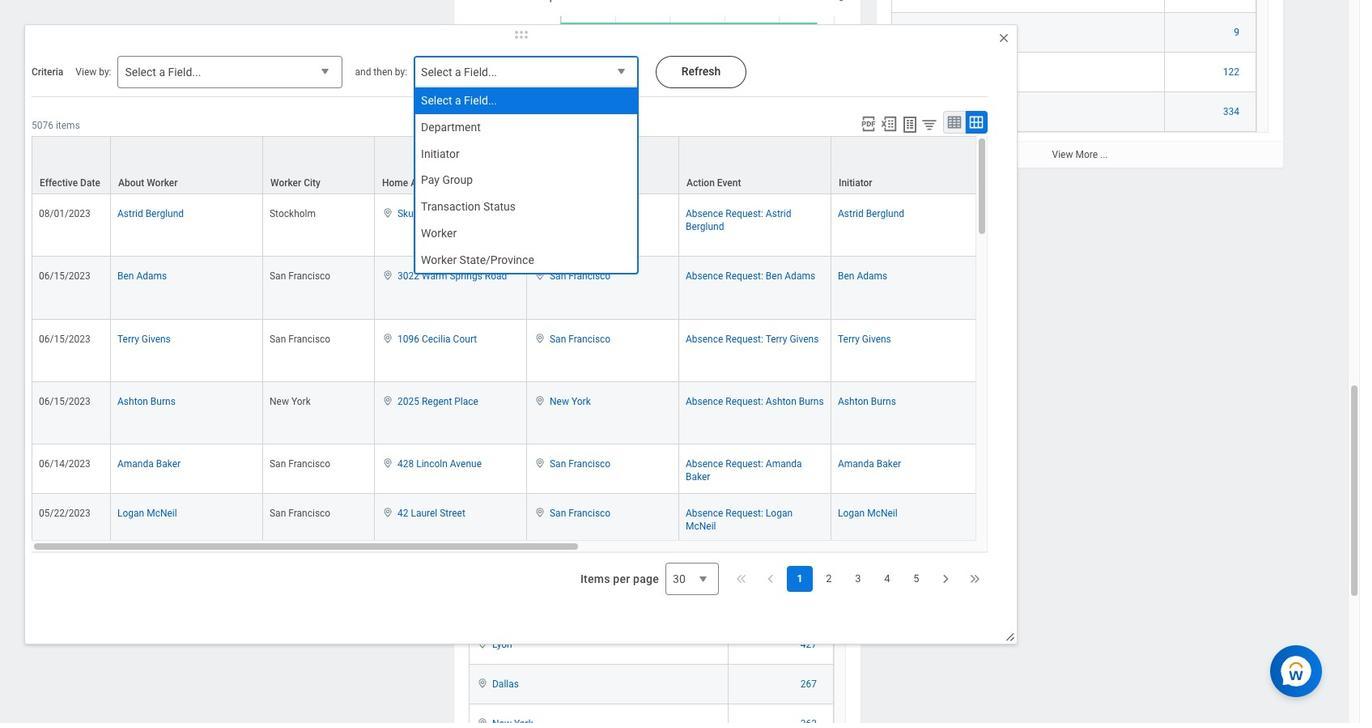 Task type: vqa. For each thing, say whether or not it's contained in the screenshot.


Task type: locate. For each thing, give the bounding box(es) containing it.
3 06/15/2023 from the top
[[39, 396, 91, 407]]

initiator element
[[421, 146, 460, 161]]

0 horizontal spatial york
[[291, 396, 311, 407]]

initiator down view printable version (pdf) image
[[839, 177, 872, 189]]

absence request: terry givens link
[[686, 330, 819, 345]]

2 horizontal spatial adams
[[857, 271, 888, 282]]

row containing 06/14/2023
[[32, 445, 1360, 494]]

3 ben from the left
[[838, 271, 855, 282]]

worker up warm
[[421, 253, 457, 266]]

absence for absence request: amanda baker
[[686, 458, 723, 470]]

2 terry from the left
[[766, 333, 787, 345]]

1 horizontal spatial logan mcneil link
[[838, 505, 898, 519]]

home
[[382, 177, 408, 189]]

location image left 42 on the bottom of page
[[381, 507, 394, 518]]

adams for second ben adams link from right
[[136, 271, 167, 282]]

1 horizontal spatial york
[[572, 396, 591, 407]]

a for select a field... dropdown button
[[159, 66, 165, 79]]

effective date
[[40, 177, 100, 189]]

1 request: from the top
[[726, 208, 763, 219]]

1 horizontal spatial amanda
[[766, 458, 802, 470]]

astrid berglund down initiator popup button
[[838, 208, 904, 219]]

worker state/province element
[[421, 252, 534, 267]]

astrid berglund link down initiator popup button
[[838, 205, 904, 219]]

2 horizontal spatial ashton
[[838, 396, 869, 407]]

location image for the skulptörvägen 17 "link"
[[381, 207, 394, 219]]

worker location
[[477, 450, 548, 461]]

1 horizontal spatial ben adams
[[838, 271, 888, 282]]

1 terry givens from the left
[[117, 333, 171, 345]]

worker right about
[[147, 177, 178, 189]]

worker down time-
[[477, 450, 508, 461]]

2 terry givens link from the left
[[838, 330, 891, 345]]

0 horizontal spatial astrid
[[117, 208, 143, 219]]

2 ben from the left
[[766, 271, 782, 282]]

1 horizontal spatial astrid berglund link
[[838, 205, 904, 219]]

2 new york from the left
[[550, 396, 591, 407]]

2 06/15/2023 from the top
[[39, 333, 91, 345]]

initiator inside initiator popup button
[[839, 177, 872, 189]]

select right "view by:" at the left top
[[125, 66, 156, 79]]

astrid down about
[[117, 208, 143, 219]]

a up department
[[455, 94, 461, 107]]

1 horizontal spatial amanda baker
[[838, 458, 901, 470]]

berglund down action
[[686, 221, 724, 232]]

field... inside dropdown button
[[168, 66, 201, 79]]

1 horizontal spatial view
[[1052, 149, 1073, 161]]

0 horizontal spatial ben adams link
[[117, 267, 167, 282]]

absence down action
[[686, 208, 723, 219]]

1 amanda from the left
[[117, 458, 154, 470]]

a inside dropdown button
[[159, 66, 165, 79]]

burns for 1st ashton burns link from the right
[[871, 396, 896, 407]]

berglund inside absence request: astrid berglund
[[686, 221, 724, 232]]

1 horizontal spatial baker
[[686, 471, 710, 483]]

berglund for second astrid berglund link from right
[[145, 208, 184, 219]]

1 horizontal spatial initiator
[[839, 177, 872, 189]]

transaction status element
[[421, 199, 516, 214]]

0 horizontal spatial burns
[[150, 396, 176, 407]]

cell up the close image
[[891, 0, 1165, 13]]

42 laurel street
[[398, 508, 465, 519]]

2 givens from the left
[[790, 333, 819, 345]]

items
[[56, 120, 80, 131]]

amanda right 06/14/2023
[[117, 458, 154, 470]]

3
[[855, 573, 861, 585]]

about worker column header
[[111, 136, 263, 195]]

a up select a field... element
[[455, 66, 461, 79]]

0 vertical spatial initiator
[[421, 147, 460, 160]]

1 adams from the left
[[136, 271, 167, 282]]

location image for lyon link
[[476, 638, 489, 650]]

francisco
[[288, 271, 330, 282], [569, 271, 611, 282], [288, 333, 330, 345], [569, 333, 611, 345], [288, 458, 330, 470], [569, 458, 611, 470], [511, 480, 553, 492], [288, 508, 330, 519], [569, 508, 611, 519]]

2 amanda baker link from the left
[[838, 455, 901, 470]]

2 amanda from the left
[[766, 458, 802, 470]]

criteria
[[32, 66, 63, 78]]

ben adams
[[117, 271, 167, 282], [838, 271, 888, 282]]

1 absence from the top
[[686, 208, 723, 219]]

total element
[[899, 103, 920, 118]]

select a field... button
[[118, 56, 343, 89]]

2 logan mcneil from the left
[[838, 508, 898, 519]]

06/15/2023 for ashton burns
[[39, 396, 91, 407]]

city
[[304, 177, 321, 189]]

worker for the worker element at the left top of page
[[421, 226, 457, 239]]

select a field... inside list box
[[421, 94, 497, 107]]

and then by:
[[355, 66, 407, 78]]

1 horizontal spatial terry givens
[[838, 333, 891, 345]]

logan right 05/22/2023
[[117, 508, 144, 519]]

0 horizontal spatial terry givens
[[117, 333, 171, 345]]

1 horizontal spatial berglund
[[686, 221, 724, 232]]

9 row
[[891, 13, 1257, 53]]

status
[[483, 200, 516, 213]]

home address
[[382, 177, 447, 189]]

4 request: from the top
[[726, 396, 763, 407]]

berglund down initiator popup button
[[866, 208, 904, 219]]

by: right then
[[395, 66, 407, 78]]

ben for second ben adams link from right
[[117, 271, 134, 282]]

ashton for 1st ashton burns link from the right
[[838, 396, 869, 407]]

1 ben adams from the left
[[117, 271, 167, 282]]

1 ashton burns link from the left
[[117, 392, 176, 407]]

0 horizontal spatial by:
[[99, 66, 111, 78]]

3 adams from the left
[[857, 271, 888, 282]]

1 horizontal spatial ashton
[[766, 396, 796, 407]]

select up department
[[421, 94, 452, 107]]

3 astrid from the left
[[838, 208, 864, 219]]

5 absence from the top
[[686, 458, 723, 470]]

1 horizontal spatial givens
[[790, 333, 819, 345]]

0 horizontal spatial astrid berglund link
[[117, 205, 184, 219]]

san francisco link for 428 lincoln avenue
[[550, 455, 611, 470]]

row
[[891, 0, 1257, 13], [891, 93, 1257, 132], [32, 136, 1360, 195], [32, 194, 1360, 257], [32, 257, 1360, 319], [32, 319, 1360, 382], [32, 382, 1360, 445], [469, 434, 834, 467], [32, 445, 1360, 494], [32, 494, 1360, 557], [469, 506, 834, 546], [469, 586, 834, 625], [469, 625, 834, 665], [469, 665, 834, 705], [469, 705, 834, 723]]

court
[[453, 333, 477, 345]]

count right 'place'
[[478, 388, 504, 400]]

list
[[787, 566, 929, 592]]

select up select a field... element
[[421, 66, 452, 79]]

column header
[[527, 136, 679, 195]]

absence for absence request: terry givens
[[686, 333, 723, 345]]

1 horizontal spatial by:
[[395, 66, 407, 78]]

row containing dallas
[[469, 665, 834, 705]]

toolbar
[[855, 111, 988, 136]]

4 absence from the top
[[686, 396, 723, 407]]

1 vertical spatial 06/15/2023
[[39, 333, 91, 345]]

1 horizontal spatial amanda baker link
[[838, 455, 901, 470]]

worker down "skulptörvägen 17"
[[421, 226, 457, 239]]

view inside compensation changes element
[[1052, 149, 1073, 161]]

select a field... inside popup button
[[421, 66, 497, 79]]

1 amanda baker link from the left
[[117, 455, 181, 470]]

1 astrid from the left
[[117, 208, 143, 219]]

export to worksheets image
[[900, 115, 920, 134]]

2 amanda baker from the left
[[838, 458, 901, 470]]

0 horizontal spatial givens
[[142, 333, 171, 345]]

absence down absence request: amanda baker
[[686, 508, 723, 519]]

2 horizontal spatial terry
[[838, 333, 860, 345]]

0 horizontal spatial ashton burns
[[117, 396, 176, 407]]

time-off requests
[[469, 421, 556, 433]]

absence request: ben adams link
[[686, 267, 815, 282]]

1 horizontal spatial astrid
[[766, 208, 791, 219]]

3 burns from the left
[[871, 396, 896, 407]]

logan
[[117, 508, 144, 519], [766, 508, 793, 519], [838, 508, 865, 519]]

request: up absence request: logan mcneil link
[[726, 458, 763, 470]]

event
[[717, 177, 741, 189]]

astrid berglund for 2nd astrid berglund link from the left
[[838, 208, 904, 219]]

view left more
[[1052, 149, 1073, 161]]

0 horizontal spatial berglund
[[145, 208, 184, 219]]

select inside popup button
[[421, 66, 452, 79]]

2 burns from the left
[[799, 396, 824, 407]]

location image for dallas link
[[476, 678, 489, 689]]

by:
[[99, 66, 111, 78], [395, 66, 407, 78]]

mcneil inside absence request: logan mcneil
[[686, 521, 716, 532]]

baker for second amanda baker link from the right
[[156, 458, 181, 470]]

list box
[[415, 87, 637, 273]]

0 horizontal spatial count
[[478, 388, 504, 400]]

cell up 427
[[729, 586, 834, 625]]

3 absence from the top
[[686, 333, 723, 345]]

select a field... inside dropdown button
[[125, 66, 201, 79]]

row containing 08/01/2023
[[32, 194, 1360, 257]]

worker
[[147, 177, 178, 189], [270, 177, 301, 189], [421, 226, 457, 239], [421, 253, 457, 266], [477, 450, 508, 461]]

row containing lyon
[[469, 625, 834, 665]]

0 horizontal spatial adams
[[136, 271, 167, 282]]

terry givens link
[[117, 330, 171, 345], [838, 330, 891, 345]]

0 horizontal spatial amanda
[[117, 458, 154, 470]]

cell down count 'popup button'
[[729, 467, 834, 506]]

location image down home
[[381, 207, 394, 219]]

a right "view by:" at the left top
[[159, 66, 165, 79]]

2 horizontal spatial givens
[[862, 333, 891, 345]]

0 horizontal spatial ben adams
[[117, 271, 167, 282]]

terry givens
[[117, 333, 171, 345], [838, 333, 891, 345]]

configure time-off requests image
[[832, 0, 850, 2]]

about
[[118, 177, 144, 189]]

amanda right count 'popup button'
[[838, 458, 874, 470]]

view
[[76, 66, 97, 78], [1052, 149, 1073, 161]]

effective date column header
[[32, 136, 111, 195]]

burns
[[150, 396, 176, 407], [799, 396, 824, 407], [871, 396, 896, 407]]

2 vertical spatial 06/15/2023
[[39, 396, 91, 407]]

request: for ashton
[[726, 396, 763, 407]]

field... inside popup button
[[464, 66, 497, 79]]

2 terry givens from the left
[[838, 333, 891, 345]]

request: down absence request: amanda baker
[[726, 508, 763, 519]]

astrid berglund link down about worker
[[117, 205, 184, 219]]

pay
[[421, 173, 440, 186]]

department
[[421, 120, 481, 133]]

5 request: from the top
[[726, 458, 763, 470]]

2 astrid berglund link from the left
[[838, 205, 904, 219]]

astrid berglund
[[117, 208, 184, 219], [838, 208, 904, 219]]

1 horizontal spatial mcneil
[[686, 521, 716, 532]]

givens
[[142, 333, 171, 345], [790, 333, 819, 345], [862, 333, 891, 345]]

location image down "location"
[[534, 507, 547, 518]]

logan up the '3'
[[838, 508, 865, 519]]

logan mcneil
[[117, 508, 177, 519], [838, 508, 898, 519]]

view for view more ...
[[1052, 149, 1073, 161]]

2 horizontal spatial logan
[[838, 508, 865, 519]]

0 horizontal spatial terry givens link
[[117, 330, 171, 345]]

2 ashton burns link from the left
[[838, 392, 896, 407]]

1 horizontal spatial ben
[[766, 271, 782, 282]]

san francisco row
[[469, 467, 834, 506]]

worker for worker state/province
[[421, 253, 457, 266]]

action
[[687, 177, 715, 189]]

0 horizontal spatial ben
[[117, 271, 134, 282]]

by: right criteria
[[99, 66, 111, 78]]

select a field... up department
[[421, 94, 497, 107]]

location image for 42 laurel street link
[[381, 507, 394, 518]]

absence request: amanda baker link
[[686, 455, 802, 483]]

05/22/2023
[[39, 508, 91, 519]]

2 horizontal spatial mcneil
[[867, 508, 898, 519]]

chevron 2x left small image
[[734, 571, 750, 587]]

absence up absence request: amanda baker link
[[686, 396, 723, 407]]

home address button
[[375, 137, 526, 194]]

2 request: from the top
[[726, 271, 763, 282]]

astrid inside absence request: astrid berglund
[[766, 208, 791, 219]]

adams for first ben adams link from right
[[857, 271, 888, 282]]

0 horizontal spatial view
[[76, 66, 97, 78]]

1 horizontal spatial terry
[[766, 333, 787, 345]]

burns for 2nd ashton burns link from the right
[[150, 396, 176, 407]]

0 horizontal spatial ashton burns link
[[117, 392, 176, 407]]

1 horizontal spatial logan
[[766, 508, 793, 519]]

count
[[478, 388, 504, 400], [800, 450, 826, 461]]

ben adams link
[[117, 267, 167, 282], [838, 267, 888, 282]]

1096 cecilia court
[[398, 333, 477, 345]]

0 horizontal spatial logan
[[117, 508, 144, 519]]

field... inside list box
[[464, 94, 497, 107]]

amanda down the absence request: ashton burns
[[766, 458, 802, 470]]

view right criteria
[[76, 66, 97, 78]]

2 horizontal spatial amanda
[[838, 458, 874, 470]]

1 new york from the left
[[270, 396, 311, 407]]

absence inside absence request: logan mcneil
[[686, 508, 723, 519]]

select for select a field... dropdown button
[[125, 66, 156, 79]]

select inside dropdown button
[[125, 66, 156, 79]]

1 horizontal spatial new york
[[550, 396, 591, 407]]

2 new from the left
[[550, 396, 569, 407]]

0 horizontal spatial initiator
[[421, 147, 460, 160]]

3 request: from the top
[[726, 333, 763, 345]]

ben for first ben adams link from right
[[838, 271, 855, 282]]

1 horizontal spatial terry givens link
[[838, 330, 891, 345]]

1 horizontal spatial burns
[[799, 396, 824, 407]]

request: down event
[[726, 208, 763, 219]]

move modal image
[[505, 25, 537, 45]]

absence up absence request: logan mcneil link
[[686, 458, 723, 470]]

skulptörvägen 17 link
[[398, 205, 473, 219]]

view printable version (pdf) image
[[860, 115, 878, 133]]

location image
[[381, 270, 394, 281], [534, 270, 547, 281], [381, 395, 394, 406], [534, 395, 547, 406], [381, 457, 394, 469], [534, 457, 547, 469], [476, 718, 489, 723]]

san francisco link
[[550, 267, 611, 282], [550, 330, 611, 345], [550, 455, 611, 470], [492, 477, 553, 492], [550, 505, 611, 519]]

compensation changes element
[[877, 0, 1283, 168]]

1 horizontal spatial count
[[800, 450, 826, 461]]

1 horizontal spatial adams
[[785, 271, 815, 282]]

lyon link
[[492, 636, 512, 650]]

initiator inside list box
[[421, 147, 460, 160]]

3 ashton from the left
[[838, 396, 869, 407]]

request: down absence request: astrid berglund
[[726, 271, 763, 282]]

0 horizontal spatial amanda baker
[[117, 458, 181, 470]]

san
[[270, 271, 286, 282], [550, 271, 566, 282], [270, 333, 286, 345], [550, 333, 566, 345], [270, 458, 286, 470], [550, 458, 566, 470], [492, 480, 509, 492], [270, 508, 286, 519], [550, 508, 566, 519]]

request: inside absence request: logan mcneil
[[726, 508, 763, 519]]

a inside list box
[[455, 94, 461, 107]]

astrid berglund link
[[117, 205, 184, 219], [838, 205, 904, 219]]

select a field... up select a field... element
[[421, 66, 497, 79]]

department element
[[421, 120, 481, 135]]

then
[[374, 66, 393, 78]]

request: for ben
[[726, 271, 763, 282]]

avenue
[[450, 458, 482, 470]]

location image left lyon
[[476, 638, 489, 650]]

06/15/2023
[[39, 271, 91, 282], [39, 333, 91, 345], [39, 396, 91, 407]]

resize modal image
[[1005, 632, 1017, 644]]

0 horizontal spatial baker
[[156, 458, 181, 470]]

2 horizontal spatial berglund
[[866, 208, 904, 219]]

berglund down about worker
[[145, 208, 184, 219]]

0 horizontal spatial astrid berglund
[[117, 208, 184, 219]]

astrid down initiator popup button
[[838, 208, 864, 219]]

2 astrid berglund from the left
[[838, 208, 904, 219]]

1 vertical spatial view
[[1052, 149, 1073, 161]]

place
[[454, 396, 478, 407]]

astrid berglund down about worker
[[117, 208, 184, 219]]

amanda baker link
[[117, 455, 181, 470], [838, 455, 901, 470]]

select a field... right "view by:" at the left top
[[125, 66, 201, 79]]

terry
[[117, 333, 139, 345], [766, 333, 787, 345], [838, 333, 860, 345]]

baker
[[156, 458, 181, 470], [877, 458, 901, 470], [686, 471, 710, 483]]

1 horizontal spatial ashton burns
[[838, 396, 896, 407]]

1 horizontal spatial logan mcneil
[[838, 508, 898, 519]]

0 horizontal spatial logan mcneil link
[[117, 505, 177, 519]]

francisco inside row
[[511, 480, 553, 492]]

1 by: from the left
[[99, 66, 111, 78]]

1 logan mcneil from the left
[[117, 508, 177, 519]]

worker left city at the left top
[[270, 177, 301, 189]]

0 vertical spatial view
[[76, 66, 97, 78]]

absence inside absence request: amanda baker
[[686, 458, 723, 470]]

2 astrid from the left
[[766, 208, 791, 219]]

3 button
[[845, 566, 871, 592]]

1 vertical spatial initiator
[[839, 177, 872, 189]]

logan down absence request: amanda baker
[[766, 508, 793, 519]]

2 adams from the left
[[785, 271, 815, 282]]

absence request: ashton burns
[[686, 396, 824, 407]]

absence inside absence request: astrid berglund
[[686, 208, 723, 219]]

1 burns from the left
[[150, 396, 176, 407]]

0 horizontal spatial logan mcneil
[[117, 508, 177, 519]]

action event column header
[[679, 136, 831, 195]]

0 horizontal spatial terry
[[117, 333, 139, 345]]

request: inside absence request: astrid berglund
[[726, 208, 763, 219]]

666 button
[[801, 559, 819, 572]]

row containing 05/22/2023
[[32, 494, 1360, 557]]

astrid
[[117, 208, 143, 219], [766, 208, 791, 219], [838, 208, 864, 219]]

1 ben adams link from the left
[[117, 267, 167, 282]]

0 vertical spatial 06/15/2023
[[39, 271, 91, 282]]

1 vertical spatial count
[[800, 450, 826, 461]]

ashton burns link
[[117, 392, 176, 407], [838, 392, 896, 407]]

1 logan mcneil link from the left
[[117, 505, 177, 519]]

a for select a field... popup button
[[455, 66, 461, 79]]

count down the absence request: ashton burns
[[800, 450, 826, 461]]

1 ben from the left
[[117, 271, 134, 282]]

cell
[[891, 0, 1165, 13], [1165, 0, 1257, 13], [729, 467, 834, 506], [469, 586, 729, 625], [729, 586, 834, 625]]

absence down absence request: ben adams at the right
[[686, 333, 723, 345]]

chevron left small image
[[763, 571, 779, 587]]

request: inside absence request: amanda baker
[[726, 458, 763, 470]]

1 horizontal spatial astrid berglund
[[838, 208, 904, 219]]

astrid down action event column header on the top
[[766, 208, 791, 219]]

request: for terry
[[726, 333, 763, 345]]

chevron right small image
[[938, 571, 954, 587]]

1 horizontal spatial new
[[550, 396, 569, 407]]

2 horizontal spatial astrid
[[838, 208, 864, 219]]

1 06/15/2023 from the top
[[39, 271, 91, 282]]

6 absence from the top
[[686, 508, 723, 519]]

2025 regent place link
[[398, 392, 478, 407]]

2 horizontal spatial ben
[[838, 271, 855, 282]]

absence down absence request: astrid berglund
[[686, 271, 723, 282]]

0 horizontal spatial new york
[[270, 396, 311, 407]]

location image left the 1096
[[381, 332, 394, 344]]

2 ben adams from the left
[[838, 271, 888, 282]]

a inside popup button
[[455, 66, 461, 79]]

2 horizontal spatial burns
[[871, 396, 896, 407]]

location image
[[381, 207, 394, 219], [381, 332, 394, 344], [534, 332, 547, 344], [381, 507, 394, 518], [534, 507, 547, 518], [476, 638, 489, 650], [476, 678, 489, 689]]

334 button
[[1223, 106, 1242, 119]]

request:
[[726, 208, 763, 219], [726, 271, 763, 282], [726, 333, 763, 345], [726, 396, 763, 407], [726, 458, 763, 470], [726, 508, 763, 519]]

berglund
[[145, 208, 184, 219], [866, 208, 904, 219], [686, 221, 724, 232]]

1 horizontal spatial ashton burns link
[[838, 392, 896, 407]]

2 horizontal spatial baker
[[877, 458, 901, 470]]

2 absence from the top
[[686, 271, 723, 282]]

1 amanda baker from the left
[[117, 458, 181, 470]]

amanda baker for second amanda baker link from the right
[[117, 458, 181, 470]]

worker inside column header
[[270, 177, 301, 189]]

new
[[270, 396, 289, 407], [550, 396, 569, 407]]

view more ... link
[[877, 141, 1283, 168]]

select inside list box
[[421, 94, 452, 107]]

1 astrid berglund from the left
[[117, 208, 184, 219]]

skulptörvägen
[[398, 208, 459, 219]]

2 york from the left
[[572, 396, 591, 407]]

lyon
[[492, 639, 512, 650]]

2 logan from the left
[[766, 508, 793, 519]]

0 horizontal spatial ashton
[[117, 396, 148, 407]]

absence request: ben adams
[[686, 271, 815, 282]]

initiator up pay group
[[421, 147, 460, 160]]

1 ashton from the left
[[117, 396, 148, 407]]

adams
[[136, 271, 167, 282], [785, 271, 815, 282], [857, 271, 888, 282]]

3 givens from the left
[[862, 333, 891, 345]]

0 vertical spatial count
[[478, 388, 504, 400]]

location image left dallas link
[[476, 678, 489, 689]]

amanda
[[117, 458, 154, 470], [766, 458, 802, 470], [838, 458, 874, 470]]

effective date button
[[32, 137, 110, 194]]

6 request: from the top
[[726, 508, 763, 519]]

request: up count 'popup button'
[[726, 396, 763, 407]]

san francisco inside row
[[492, 480, 553, 492]]

1 york from the left
[[291, 396, 311, 407]]

request: up absence request: ashton burns link
[[726, 333, 763, 345]]

select a field... for select a field... popup button
[[421, 66, 497, 79]]

0 horizontal spatial amanda baker link
[[117, 455, 181, 470]]

2 by: from the left
[[395, 66, 407, 78]]

1 horizontal spatial ben adams link
[[838, 267, 888, 282]]

0 horizontal spatial new
[[270, 396, 289, 407]]



Task type: describe. For each thing, give the bounding box(es) containing it.
list box containing select a field...
[[415, 87, 637, 273]]

06/15/2023 for ben adams
[[39, 271, 91, 282]]

select for select a field... popup button
[[421, 66, 452, 79]]

requests
[[512, 421, 556, 433]]

9 button
[[1234, 26, 1242, 39]]

1 terry givens link from the left
[[117, 330, 171, 345]]

absence for absence request: astrid berglund
[[686, 208, 723, 219]]

row containing effective date
[[32, 136, 1360, 195]]

3022 warm springs road link
[[398, 267, 507, 282]]

pay group
[[421, 173, 473, 186]]

amanda inside absence request: amanda baker
[[766, 458, 802, 470]]

count inside 'popup button'
[[800, 450, 826, 461]]

chevron 2x right small image
[[967, 571, 983, 587]]

2 ashton from the left
[[766, 396, 796, 407]]

428
[[398, 458, 414, 470]]

worker element
[[421, 226, 457, 241]]

42
[[398, 508, 408, 519]]

absence request: amanda baker
[[686, 458, 802, 483]]

initiator button
[[831, 137, 983, 194]]

2025 regent place
[[398, 396, 478, 407]]

absence for absence request: logan mcneil
[[686, 508, 723, 519]]

cecilia
[[422, 333, 451, 345]]

worker city
[[270, 177, 321, 189]]

laurel
[[411, 508, 437, 519]]

122
[[1223, 67, 1240, 78]]

5076 items
[[32, 120, 80, 131]]

cell up 9
[[1165, 0, 1257, 13]]

42 laurel street link
[[398, 505, 465, 519]]

field... for select a field... popup button
[[464, 66, 497, 79]]

select a field... for select a field... dropdown button
[[125, 66, 201, 79]]

munich list item
[[899, 24, 973, 38]]

428 lincoln avenue
[[398, 458, 482, 470]]

field... for select a field... dropdown button
[[168, 66, 201, 79]]

absence request: logan mcneil
[[686, 508, 793, 532]]

1 new from the left
[[270, 396, 289, 407]]

refresh
[[682, 65, 721, 78]]

427 button
[[801, 638, 819, 651]]

worker for worker location
[[477, 450, 508, 461]]

road
[[485, 271, 507, 282]]

2 ashton burns from the left
[[838, 396, 896, 407]]

9
[[1234, 27, 1240, 38]]

1 astrid berglund link from the left
[[117, 205, 184, 219]]

transaction status
[[421, 200, 516, 213]]

san francisco link for 1096 cecilia court
[[550, 330, 611, 345]]

items selected list
[[899, 24, 973, 38]]

1096 cecilia court link
[[398, 330, 477, 345]]

1 ashton burns from the left
[[117, 396, 176, 407]]

berglund for 2nd astrid berglund link from the left
[[866, 208, 904, 219]]

san francisco link inside row
[[492, 477, 553, 492]]

baker for 2nd amanda baker link from left
[[877, 458, 901, 470]]

absence for absence request: ashton burns
[[686, 396, 723, 407]]

row containing total
[[891, 93, 1257, 132]]

3 terry from the left
[[838, 333, 860, 345]]

...
[[1100, 149, 1108, 161]]

select a field... button
[[414, 56, 639, 89]]

worker city button
[[263, 137, 374, 194]]

baker inside absence request: amanda baker
[[686, 471, 710, 483]]

more
[[1076, 149, 1098, 161]]

666 row
[[469, 546, 834, 586]]

5
[[914, 573, 919, 585]]

logan mcneil for 2nd the logan mcneil link from right
[[117, 508, 177, 519]]

06/14/2023
[[39, 458, 91, 470]]

worker city column header
[[263, 136, 375, 195]]

address
[[411, 177, 447, 189]]

san inside san francisco row
[[492, 480, 509, 492]]

334
[[1223, 106, 1240, 118]]

1096
[[398, 333, 419, 345]]

0 horizontal spatial mcneil
[[147, 508, 177, 519]]

absence request: astrid berglund
[[686, 208, 791, 232]]

view for view by:
[[76, 66, 97, 78]]

expand table image
[[968, 114, 985, 130]]

amanda baker for 2nd amanda baker link from left
[[838, 458, 901, 470]]

absence for absence request: ben adams
[[686, 271, 723, 282]]

worker inside column header
[[147, 177, 178, 189]]

worker state/province
[[421, 253, 534, 266]]

terry givens for second terry givens link from left
[[838, 333, 891, 345]]

pay group element
[[421, 173, 473, 188]]

list containing 2
[[787, 566, 929, 592]]

122 button
[[1223, 66, 1242, 79]]

3022 warm springs road
[[398, 271, 507, 282]]

and
[[355, 66, 371, 78]]

logan mcneil for 2nd the logan mcneil link from left
[[838, 508, 898, 519]]

5 button
[[904, 566, 929, 592]]

export to excel image
[[880, 115, 898, 133]]

total
[[899, 106, 920, 118]]

2025
[[398, 396, 419, 407]]

2 ben adams link from the left
[[838, 267, 888, 282]]

count button
[[729, 435, 833, 466]]

location image up 5,076 dropdown button
[[534, 332, 547, 344]]

4 button
[[874, 566, 900, 592]]

dallas link
[[492, 676, 519, 690]]

off
[[496, 421, 510, 433]]

york inside "link"
[[572, 396, 591, 407]]

absence request: logan mcneil link
[[686, 505, 793, 532]]

items per page element
[[578, 553, 719, 605]]

06/15/2023 for terry givens
[[39, 333, 91, 345]]

request: for astrid
[[726, 208, 763, 219]]

1 logan from the left
[[117, 508, 144, 519]]

state/province
[[460, 253, 534, 266]]

terry givens for first terry givens link from the left
[[117, 333, 171, 345]]

427
[[801, 639, 817, 650]]

close image
[[997, 32, 1010, 45]]

san francisco link for 42 laurel street
[[550, 505, 611, 519]]

select to filter grid data image
[[921, 116, 938, 133]]

5076
[[32, 120, 53, 131]]

springs
[[450, 271, 482, 282]]

absence request: astrid berglund link
[[686, 205, 791, 232]]

3 amanda from the left
[[838, 458, 874, 470]]

view by:
[[76, 66, 111, 78]]

17
[[462, 208, 473, 219]]

absence request: terry givens
[[686, 333, 819, 345]]

ashton for 2nd ashton burns link from the right
[[117, 396, 148, 407]]

267 button
[[801, 678, 819, 691]]

1 givens from the left
[[142, 333, 171, 345]]

122 row
[[891, 53, 1257, 93]]

time-
[[469, 421, 496, 433]]

1 terry from the left
[[117, 333, 139, 345]]

location image for 1096 cecilia court link
[[381, 332, 394, 344]]

08/01/2023
[[39, 208, 91, 219]]

table image
[[946, 114, 963, 130]]

new inside new york "link"
[[550, 396, 569, 407]]

666
[[801, 560, 817, 571]]

3 logan from the left
[[838, 508, 865, 519]]

row containing worker location
[[469, 434, 834, 467]]

select a field... element
[[421, 93, 497, 108]]

regent
[[422, 396, 452, 407]]

request: for amanda
[[726, 458, 763, 470]]

cell down 'items'
[[469, 586, 729, 625]]

view more ...
[[1052, 149, 1108, 161]]

transaction
[[421, 200, 481, 213]]

san francisco link for 3022 warm springs road
[[550, 267, 611, 282]]

date
[[80, 177, 100, 189]]

logan inside absence request: logan mcneil
[[766, 508, 793, 519]]

4
[[884, 573, 890, 585]]

request: for logan
[[726, 508, 763, 519]]

per
[[613, 572, 630, 585]]

stockholm
[[270, 208, 316, 219]]

worker for worker city
[[270, 177, 301, 189]]

2 button
[[816, 566, 842, 592]]

new york link
[[550, 392, 591, 407]]

5,076 button
[[516, 388, 543, 401]]

dallas
[[492, 679, 519, 690]]

astrid berglund for second astrid berglund link from right
[[117, 208, 184, 219]]

warm
[[422, 271, 447, 282]]

3022
[[398, 271, 419, 282]]

location
[[510, 450, 548, 461]]

2 logan mcneil link from the left
[[838, 505, 898, 519]]

worker location button
[[470, 435, 728, 466]]

street
[[440, 508, 465, 519]]

about worker
[[118, 177, 178, 189]]

absence request: ashton burns link
[[686, 392, 824, 407]]

page
[[633, 572, 659, 585]]



